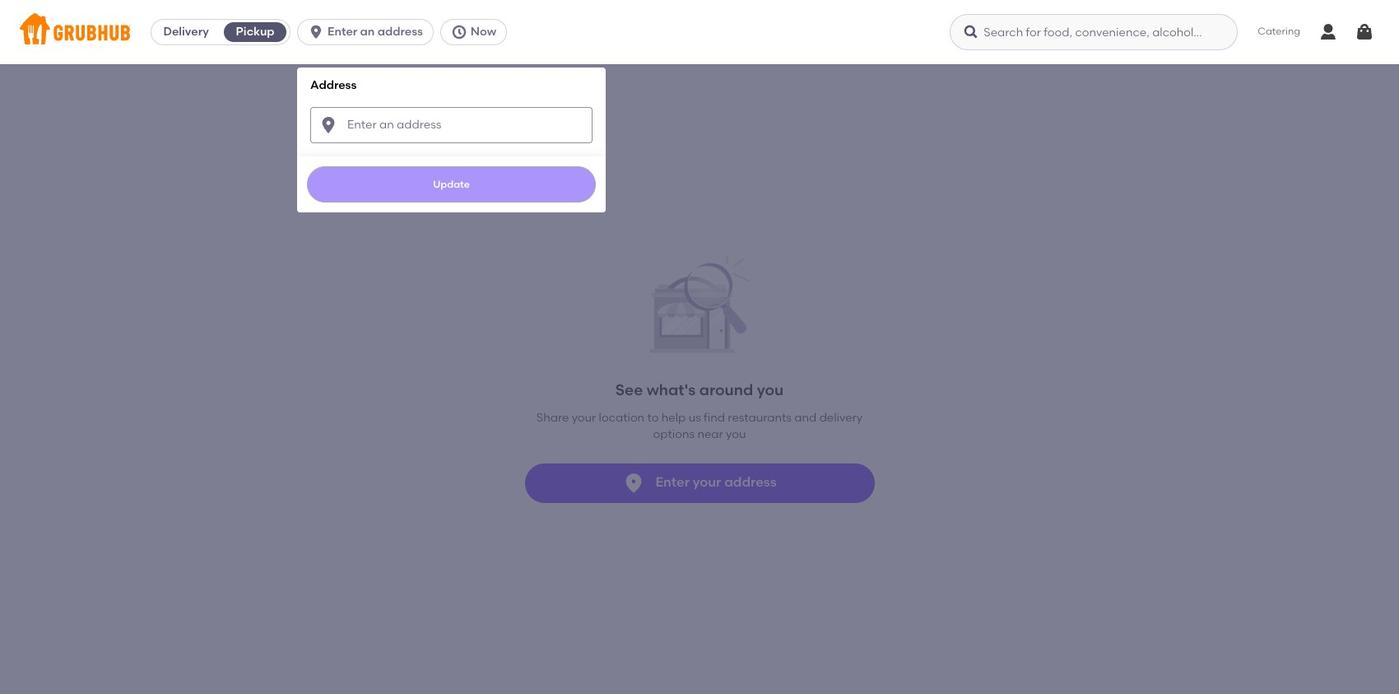Task type: vqa. For each thing, say whether or not it's contained in the screenshot.
30 Minutes or Less
no



Task type: locate. For each thing, give the bounding box(es) containing it.
you up restaurants
[[757, 380, 784, 399]]

enter an address
[[328, 25, 423, 39]]

0 horizontal spatial you
[[726, 428, 746, 442]]

svg image left now
[[451, 24, 468, 40]]

update button
[[307, 166, 596, 202]]

an
[[360, 25, 375, 39]]

svg image
[[1355, 22, 1375, 42], [964, 24, 980, 40], [319, 115, 338, 135]]

1 vertical spatial you
[[726, 428, 746, 442]]

1 vertical spatial enter
[[656, 474, 690, 490]]

address
[[378, 25, 423, 39], [725, 474, 777, 490]]

svg image for now
[[451, 24, 468, 40]]

pickup button
[[221, 19, 290, 45]]

1 svg image from the left
[[308, 24, 324, 40]]

enter an address button
[[297, 19, 440, 45]]

your down near
[[693, 474, 721, 490]]

near
[[698, 428, 723, 442]]

address down restaurants
[[725, 474, 777, 490]]

address right an
[[378, 25, 423, 39]]

your inside share your location to help us find restaurants and delivery options near you
[[572, 411, 596, 425]]

address
[[310, 78, 357, 92]]

address inside enter an address button
[[378, 25, 423, 39]]

0 vertical spatial enter
[[328, 25, 357, 39]]

enter
[[328, 25, 357, 39], [656, 474, 690, 490]]

0 vertical spatial your
[[572, 411, 596, 425]]

1 horizontal spatial address
[[725, 474, 777, 490]]

you
[[757, 380, 784, 399], [726, 428, 746, 442]]

what's
[[647, 380, 696, 399]]

1 horizontal spatial svg image
[[451, 24, 468, 40]]

your inside button
[[693, 474, 721, 490]]

svg image inside enter an address button
[[308, 24, 324, 40]]

0 vertical spatial address
[[378, 25, 423, 39]]

1 horizontal spatial enter
[[656, 474, 690, 490]]

your right share at the bottom of page
[[572, 411, 596, 425]]

find
[[704, 411, 725, 425]]

your
[[572, 411, 596, 425], [693, 474, 721, 490]]

enter for enter your address
[[656, 474, 690, 490]]

address for enter your address
[[725, 474, 777, 490]]

enter inside button
[[328, 25, 357, 39]]

0 horizontal spatial address
[[378, 25, 423, 39]]

svg image for enter an address
[[308, 24, 324, 40]]

address for enter an address
[[378, 25, 423, 39]]

enter left an
[[328, 25, 357, 39]]

address inside "enter your address" button
[[725, 474, 777, 490]]

1 horizontal spatial your
[[693, 474, 721, 490]]

help
[[662, 411, 686, 425]]

enter for enter an address
[[328, 25, 357, 39]]

svg image inside now button
[[451, 24, 468, 40]]

see
[[616, 380, 643, 399]]

around
[[700, 380, 754, 399]]

0 horizontal spatial enter
[[328, 25, 357, 39]]

1 vertical spatial address
[[725, 474, 777, 490]]

enter inside button
[[656, 474, 690, 490]]

svg image left an
[[308, 24, 324, 40]]

and
[[795, 411, 817, 425]]

0 horizontal spatial svg image
[[308, 24, 324, 40]]

2 svg image from the left
[[451, 24, 468, 40]]

pickup
[[236, 25, 275, 39]]

1 horizontal spatial you
[[757, 380, 784, 399]]

delivery
[[820, 411, 863, 425]]

enter right position icon
[[656, 474, 690, 490]]

svg image
[[308, 24, 324, 40], [451, 24, 468, 40]]

you right near
[[726, 428, 746, 442]]

0 horizontal spatial your
[[572, 411, 596, 425]]

us
[[689, 411, 701, 425]]

1 vertical spatial your
[[693, 474, 721, 490]]

delivery
[[163, 25, 209, 39]]



Task type: describe. For each thing, give the bounding box(es) containing it.
0 horizontal spatial svg image
[[319, 115, 338, 135]]

share your location to help us find restaurants and delivery options near you
[[537, 411, 863, 442]]

your for enter
[[693, 474, 721, 490]]

restaurants
[[728, 411, 792, 425]]

Enter an address search field
[[310, 107, 593, 143]]

location
[[599, 411, 645, 425]]

2 horizontal spatial svg image
[[1355, 22, 1375, 42]]

your for share
[[572, 411, 596, 425]]

share
[[537, 411, 569, 425]]

catering
[[1258, 26, 1301, 37]]

options
[[653, 428, 695, 442]]

position icon image
[[623, 471, 646, 494]]

enter your address button
[[525, 463, 875, 503]]

now button
[[440, 19, 514, 45]]

enter your address
[[656, 474, 777, 490]]

update
[[433, 178, 470, 190]]

catering button
[[1247, 13, 1312, 51]]

to
[[648, 411, 659, 425]]

now
[[471, 25, 497, 39]]

see what's around you
[[616, 380, 784, 399]]

0 vertical spatial you
[[757, 380, 784, 399]]

main navigation navigation
[[0, 0, 1400, 694]]

you inside share your location to help us find restaurants and delivery options near you
[[726, 428, 746, 442]]

delivery button
[[152, 19, 221, 45]]

1 horizontal spatial svg image
[[964, 24, 980, 40]]



